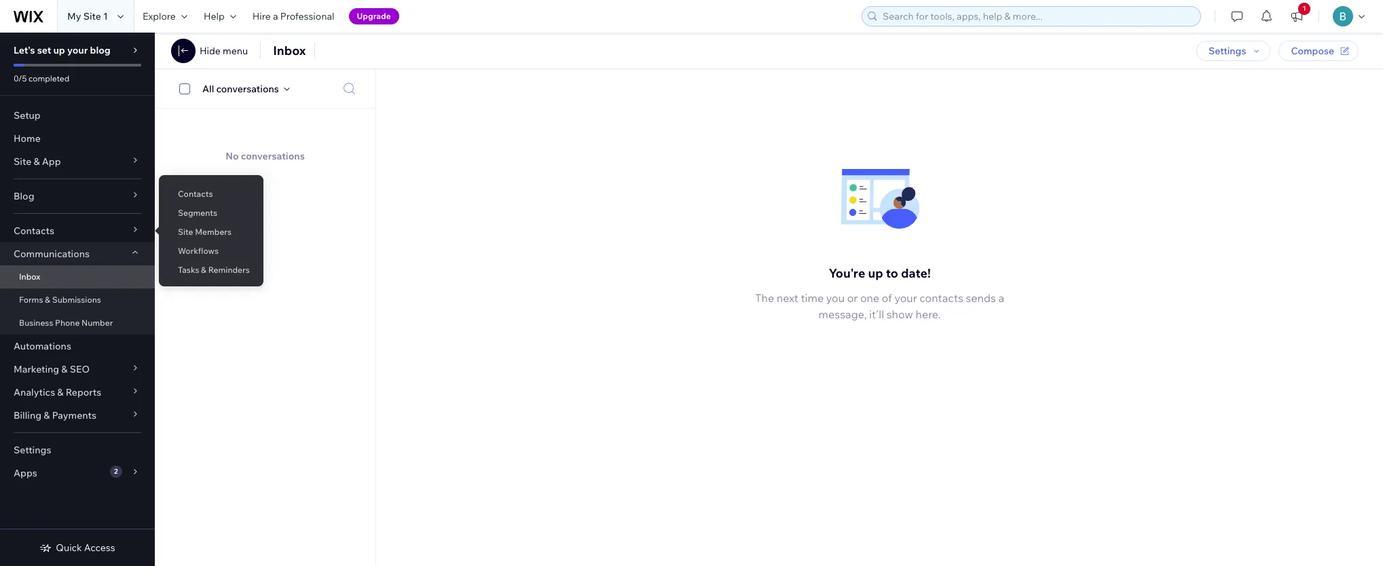 Task type: describe. For each thing, give the bounding box(es) containing it.
show
[[887, 308, 914, 322]]

help
[[204, 10, 225, 22]]

number
[[82, 318, 113, 328]]

site for site & app
[[14, 156, 31, 168]]

0 vertical spatial inbox
[[273, 43, 306, 58]]

submissions
[[52, 295, 101, 305]]

site members
[[178, 227, 232, 237]]

workflows
[[178, 246, 219, 256]]

2
[[114, 467, 118, 476]]

settings for settings link
[[14, 444, 51, 457]]

site & app button
[[0, 150, 155, 173]]

hire a professional
[[253, 10, 335, 22]]

analytics & reports button
[[0, 381, 155, 404]]

the next time you or one of your contacts sends a message, it'll show here.
[[756, 292, 1005, 322]]

your inside the sidebar element
[[67, 44, 88, 56]]

my site 1
[[67, 10, 108, 22]]

tasks & reminders
[[178, 265, 250, 275]]

setup
[[14, 109, 41, 122]]

upgrade button
[[349, 8, 399, 24]]

message,
[[819, 308, 867, 322]]

you're
[[829, 266, 866, 281]]

business phone number
[[19, 318, 113, 328]]

settings button
[[1197, 41, 1272, 61]]

& for tasks
[[201, 265, 207, 275]]

blog button
[[0, 185, 155, 208]]

blog
[[90, 44, 111, 56]]

workflows link
[[159, 240, 263, 263]]

hide menu button down help button
[[200, 45, 248, 57]]

sends
[[966, 292, 997, 305]]

site for site members
[[178, 227, 193, 237]]

Search for tools, apps, help & more... field
[[879, 7, 1197, 26]]

hire
[[253, 10, 271, 22]]

& for billing
[[44, 410, 50, 422]]

contacts button
[[0, 219, 155, 243]]

0/5 completed
[[14, 73, 69, 84]]

home link
[[0, 127, 155, 150]]

it'll
[[870, 308, 885, 322]]

hide menu
[[200, 45, 248, 57]]

& for forms
[[45, 295, 50, 305]]

set
[[37, 44, 51, 56]]

no
[[226, 150, 239, 162]]

no conversations
[[226, 150, 305, 162]]

marketing
[[14, 363, 59, 376]]

menu
[[223, 45, 248, 57]]

marketing & seo button
[[0, 358, 155, 381]]

billing
[[14, 410, 42, 422]]

& for analytics
[[57, 387, 64, 399]]

contacts link
[[159, 183, 263, 206]]

up inside the sidebar element
[[53, 44, 65, 56]]

access
[[84, 542, 115, 554]]

analytics & reports
[[14, 387, 101, 399]]

conversations for no conversations
[[241, 150, 305, 162]]

of
[[882, 292, 893, 305]]

phone
[[55, 318, 80, 328]]

quick
[[56, 542, 82, 554]]

professional
[[280, 10, 335, 22]]

let's set up your blog
[[14, 44, 111, 56]]

automations
[[14, 340, 71, 353]]

reports
[[66, 387, 101, 399]]

next
[[777, 292, 799, 305]]

0 horizontal spatial 1
[[103, 10, 108, 22]]

all conversations
[[202, 83, 279, 95]]

explore
[[143, 10, 176, 22]]

completed
[[29, 73, 69, 84]]

my
[[67, 10, 81, 22]]

contacts for contacts popup button
[[14, 225, 54, 237]]

conversations for all conversations
[[216, 83, 279, 95]]

settings link
[[0, 439, 155, 462]]

business
[[19, 318, 53, 328]]

reminders
[[208, 265, 250, 275]]



Task type: vqa. For each thing, say whether or not it's contained in the screenshot.
'by' associated with Popup
no



Task type: locate. For each thing, give the bounding box(es) containing it.
& for marketing
[[61, 363, 68, 376]]

1 horizontal spatial settings
[[1209, 45, 1247, 57]]

& left 'app'
[[34, 156, 40, 168]]

forms & submissions
[[19, 295, 101, 305]]

site members link
[[159, 221, 263, 244]]

help button
[[196, 0, 244, 33]]

1 vertical spatial inbox
[[19, 272, 40, 282]]

your left blog
[[67, 44, 88, 56]]

& right the billing
[[44, 410, 50, 422]]

hide menu button down help
[[171, 39, 248, 63]]

1 up compose
[[1303, 4, 1307, 13]]

a
[[273, 10, 278, 22], [999, 292, 1005, 305]]

up left to
[[869, 266, 884, 281]]

communications
[[14, 248, 90, 260]]

tasks
[[178, 265, 199, 275]]

forms & submissions link
[[0, 289, 155, 312]]

1
[[1303, 4, 1307, 13], [103, 10, 108, 22]]

0 vertical spatial up
[[53, 44, 65, 56]]

payments
[[52, 410, 96, 422]]

& inside tasks & reminders 'link'
[[201, 265, 207, 275]]

0 horizontal spatial settings
[[14, 444, 51, 457]]

or
[[848, 292, 858, 305]]

& inside the analytics & reports popup button
[[57, 387, 64, 399]]

hire a professional link
[[244, 0, 343, 33]]

a inside the next time you or one of your contacts sends a message, it'll show here.
[[999, 292, 1005, 305]]

billing & payments
[[14, 410, 96, 422]]

1 inside button
[[1303, 4, 1307, 13]]

the
[[756, 292, 775, 305]]

1 horizontal spatial inbox
[[273, 43, 306, 58]]

home
[[14, 132, 41, 145]]

segments link
[[159, 202, 263, 225]]

date!
[[902, 266, 931, 281]]

inbox
[[273, 43, 306, 58], [19, 272, 40, 282]]

1 button
[[1283, 0, 1313, 33]]

conversations
[[216, 83, 279, 95], [241, 150, 305, 162]]

all
[[202, 83, 214, 95]]

up right 'set'
[[53, 44, 65, 56]]

& inside 'forms & submissions' link
[[45, 295, 50, 305]]

tasks & reminders link
[[159, 259, 263, 282]]

&
[[34, 156, 40, 168], [201, 265, 207, 275], [45, 295, 50, 305], [61, 363, 68, 376], [57, 387, 64, 399], [44, 410, 50, 422]]

inbox inside 'link'
[[19, 272, 40, 282]]

inbox down hire a professional
[[273, 43, 306, 58]]

1 horizontal spatial your
[[895, 292, 918, 305]]

0 horizontal spatial site
[[14, 156, 31, 168]]

& right the tasks
[[201, 265, 207, 275]]

contacts
[[178, 189, 213, 199], [14, 225, 54, 237]]

marketing & seo
[[14, 363, 90, 376]]

0 vertical spatial conversations
[[216, 83, 279, 95]]

site down segments
[[178, 227, 193, 237]]

settings for settings button
[[1209, 45, 1247, 57]]

inbox link
[[0, 266, 155, 289]]

1 horizontal spatial contacts
[[178, 189, 213, 199]]

& inside marketing & seo 'popup button'
[[61, 363, 68, 376]]

& left reports
[[57, 387, 64, 399]]

site inside dropdown button
[[14, 156, 31, 168]]

contacts for contacts link
[[178, 189, 213, 199]]

billing & payments button
[[0, 404, 155, 427]]

0 vertical spatial your
[[67, 44, 88, 56]]

quick access button
[[40, 542, 115, 554]]

0 horizontal spatial your
[[67, 44, 88, 56]]

1 vertical spatial site
[[14, 156, 31, 168]]

automations link
[[0, 335, 155, 358]]

1 vertical spatial conversations
[[241, 150, 305, 162]]

inbox up "forms"
[[19, 272, 40, 282]]

0 vertical spatial contacts
[[178, 189, 213, 199]]

1 vertical spatial up
[[869, 266, 884, 281]]

1 horizontal spatial a
[[999, 292, 1005, 305]]

0/5
[[14, 73, 27, 84]]

2 vertical spatial site
[[178, 227, 193, 237]]

0 vertical spatial a
[[273, 10, 278, 22]]

settings inside settings button
[[1209, 45, 1247, 57]]

sidebar element
[[0, 33, 155, 567]]

0 horizontal spatial contacts
[[14, 225, 54, 237]]

None checkbox
[[172, 81, 202, 97]]

2 horizontal spatial site
[[178, 227, 193, 237]]

1 horizontal spatial site
[[83, 10, 101, 22]]

one
[[861, 292, 880, 305]]

1 vertical spatial contacts
[[14, 225, 54, 237]]

& inside site & app dropdown button
[[34, 156, 40, 168]]

conversations right the all
[[216, 83, 279, 95]]

business phone number link
[[0, 312, 155, 335]]

0 horizontal spatial up
[[53, 44, 65, 56]]

time
[[801, 292, 824, 305]]

communications button
[[0, 243, 155, 266]]

forms
[[19, 295, 43, 305]]

blog
[[14, 190, 34, 202]]

compose button
[[1280, 41, 1360, 61]]

0 horizontal spatial a
[[273, 10, 278, 22]]

members
[[195, 227, 232, 237]]

1 horizontal spatial up
[[869, 266, 884, 281]]

& left the seo
[[61, 363, 68, 376]]

0 vertical spatial site
[[83, 10, 101, 22]]

0 horizontal spatial inbox
[[19, 272, 40, 282]]

your inside the next time you or one of your contacts sends a message, it'll show here.
[[895, 292, 918, 305]]

conversations right no
[[241, 150, 305, 162]]

a right the hire on the top
[[273, 10, 278, 22]]

0 vertical spatial settings
[[1209, 45, 1247, 57]]

contacts inside popup button
[[14, 225, 54, 237]]

you're up to date!
[[829, 266, 931, 281]]

your up show
[[895, 292, 918, 305]]

site right my
[[83, 10, 101, 22]]

settings inside settings link
[[14, 444, 51, 457]]

quick access
[[56, 542, 115, 554]]

settings
[[1209, 45, 1247, 57], [14, 444, 51, 457]]

seo
[[70, 363, 90, 376]]

& inside billing & payments dropdown button
[[44, 410, 50, 422]]

a right sends
[[999, 292, 1005, 305]]

1 vertical spatial a
[[999, 292, 1005, 305]]

hide
[[200, 45, 221, 57]]

app
[[42, 156, 61, 168]]

contacts up segments
[[178, 189, 213, 199]]

1 right my
[[103, 10, 108, 22]]

upgrade
[[357, 11, 391, 21]]

1 horizontal spatial 1
[[1303, 4, 1307, 13]]

& right "forms"
[[45, 295, 50, 305]]

contacts up communications
[[14, 225, 54, 237]]

site down home
[[14, 156, 31, 168]]

you
[[827, 292, 845, 305]]

& for site
[[34, 156, 40, 168]]

compose
[[1292, 45, 1335, 57]]

to
[[887, 266, 899, 281]]

setup link
[[0, 104, 155, 127]]

segments
[[178, 208, 217, 218]]

let's
[[14, 44, 35, 56]]

here.
[[916, 308, 941, 322]]

up
[[53, 44, 65, 56], [869, 266, 884, 281]]

analytics
[[14, 387, 55, 399]]

1 vertical spatial your
[[895, 292, 918, 305]]

site & app
[[14, 156, 61, 168]]

1 vertical spatial settings
[[14, 444, 51, 457]]

contacts
[[920, 292, 964, 305]]



